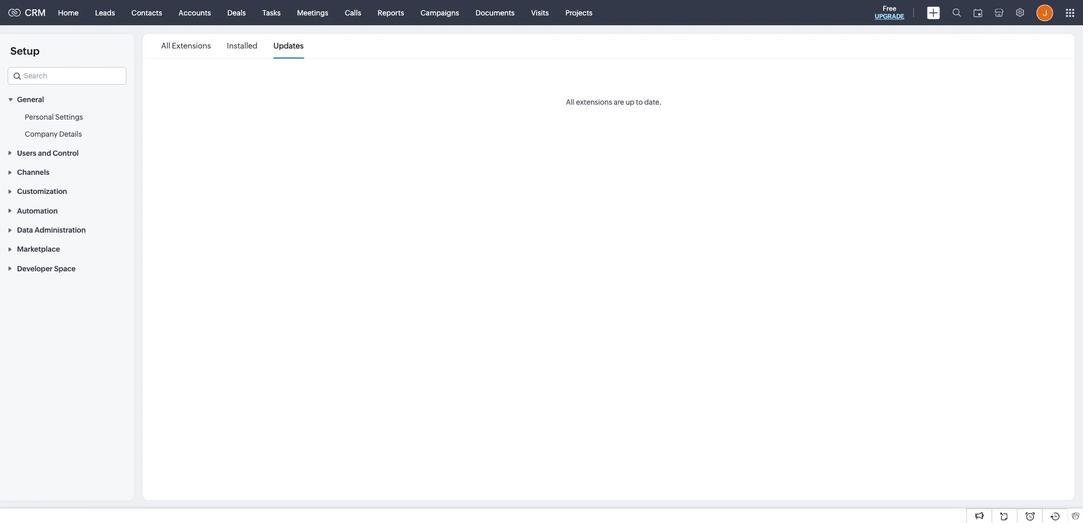 Task type: locate. For each thing, give the bounding box(es) containing it.
visits link
[[523, 0, 557, 25]]

calls
[[345, 9, 361, 17]]

all
[[161, 41, 170, 50], [566, 98, 575, 106]]

search element
[[946, 0, 967, 25]]

Search text field
[[8, 68, 126, 84]]

reports link
[[369, 0, 412, 25]]

administration
[[35, 226, 86, 235]]

general
[[17, 96, 44, 104]]

personal settings link
[[25, 112, 83, 123]]

accounts
[[179, 9, 211, 17]]

settings
[[55, 113, 83, 122]]

projects link
[[557, 0, 601, 25]]

customization button
[[0, 182, 134, 201]]

calendar image
[[974, 9, 982, 17]]

profile image
[[1037, 4, 1053, 21]]

channels
[[17, 168, 49, 177]]

general button
[[0, 90, 134, 109]]

meetings link
[[289, 0, 337, 25]]

channels button
[[0, 163, 134, 182]]

users and control button
[[0, 143, 134, 163]]

documents link
[[467, 0, 523, 25]]

None field
[[8, 67, 127, 85]]

developer
[[17, 265, 53, 273]]

updates
[[274, 41, 304, 50]]

contacts
[[132, 9, 162, 17]]

profile element
[[1030, 0, 1059, 25]]

data administration
[[17, 226, 86, 235]]

automation button
[[0, 201, 134, 220]]

1 horizontal spatial all
[[566, 98, 575, 106]]

accounts link
[[170, 0, 219, 25]]

visits
[[531, 9, 549, 17]]

0 vertical spatial all
[[161, 41, 170, 50]]

personal settings
[[25, 113, 83, 122]]

users
[[17, 149, 36, 157]]

upgrade
[[875, 13, 904, 20]]

crm link
[[8, 7, 46, 18]]

create menu image
[[927, 6, 940, 19]]

1 vertical spatial all
[[566, 98, 575, 106]]

general region
[[0, 109, 134, 143]]

all for all extensions
[[161, 41, 170, 50]]

0 horizontal spatial all
[[161, 41, 170, 50]]

tasks
[[262, 9, 281, 17]]

to
[[636, 98, 643, 106]]

deals
[[227, 9, 246, 17]]

documents
[[476, 9, 515, 17]]

setup
[[10, 45, 40, 57]]

all for all extensions are up to date.
[[566, 98, 575, 106]]

customization
[[17, 188, 67, 196]]



Task type: vqa. For each thing, say whether or not it's contained in the screenshot.
All extensions are up to date.'s All
yes



Task type: describe. For each thing, give the bounding box(es) containing it.
space
[[54, 265, 76, 273]]

all extensions are up to date.
[[566, 98, 662, 106]]

projects
[[565, 9, 593, 17]]

leads link
[[87, 0, 123, 25]]

free
[[883, 5, 896, 12]]

automation
[[17, 207, 58, 215]]

free upgrade
[[875, 5, 904, 20]]

installed link
[[227, 34, 258, 58]]

control
[[53, 149, 79, 157]]

contacts link
[[123, 0, 170, 25]]

marketplace button
[[0, 240, 134, 259]]

company details
[[25, 130, 82, 139]]

campaigns link
[[412, 0, 467, 25]]

company details link
[[25, 129, 82, 140]]

company
[[25, 130, 58, 139]]

are
[[614, 98, 624, 106]]

extensions
[[576, 98, 612, 106]]

deals link
[[219, 0, 254, 25]]

search image
[[952, 8, 961, 17]]

create menu element
[[921, 0, 946, 25]]

crm
[[25, 7, 46, 18]]

users and control
[[17, 149, 79, 157]]

developer space
[[17, 265, 76, 273]]

data
[[17, 226, 33, 235]]

up
[[626, 98, 635, 106]]

all extensions link
[[161, 34, 211, 58]]

reports
[[378, 9, 404, 17]]

home link
[[50, 0, 87, 25]]

details
[[59, 130, 82, 139]]

and
[[38, 149, 51, 157]]

extensions
[[172, 41, 211, 50]]

all extensions
[[161, 41, 211, 50]]

personal
[[25, 113, 54, 122]]

meetings
[[297, 9, 328, 17]]

campaigns
[[421, 9, 459, 17]]

updates link
[[274, 34, 304, 58]]

data administration button
[[0, 220, 134, 240]]

tasks link
[[254, 0, 289, 25]]

marketplace
[[17, 246, 60, 254]]

developer space button
[[0, 259, 134, 278]]

calls link
[[337, 0, 369, 25]]

date.
[[644, 98, 662, 106]]

installed
[[227, 41, 258, 50]]

leads
[[95, 9, 115, 17]]

home
[[58, 9, 79, 17]]



